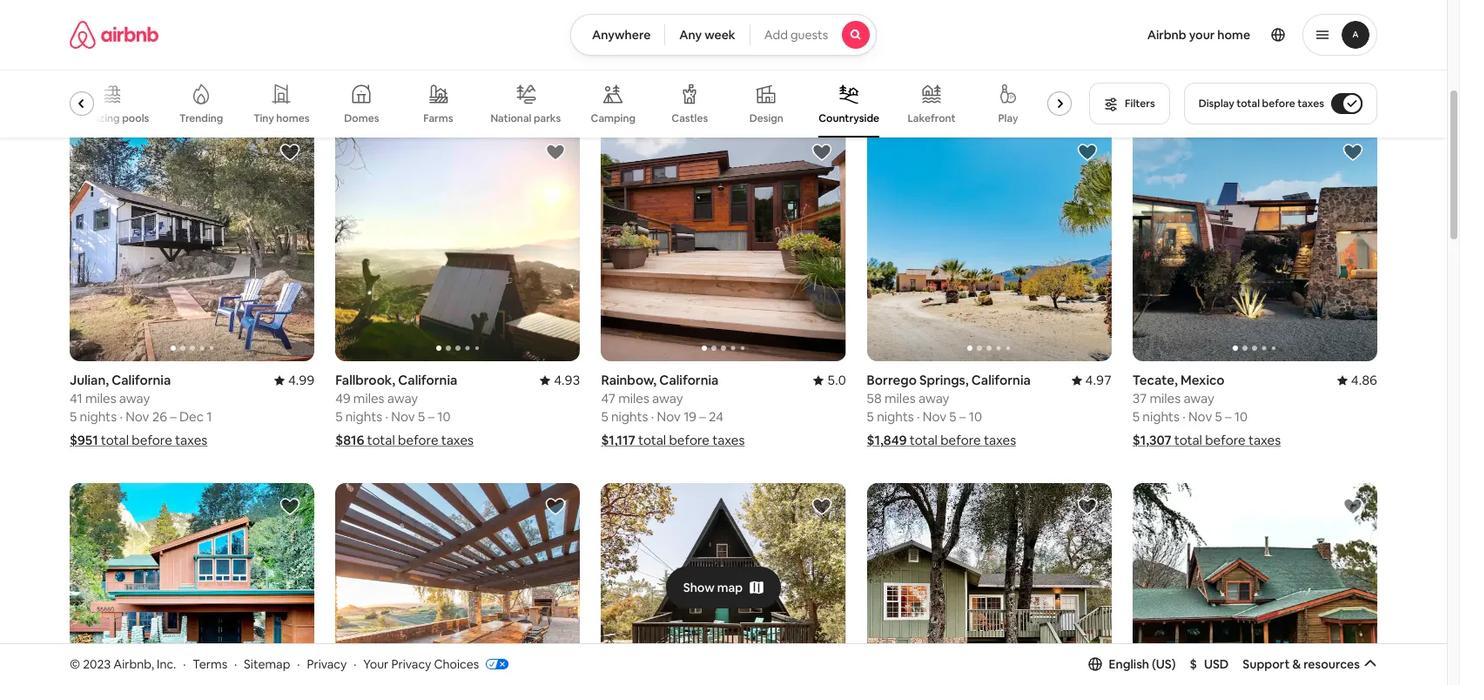 Task type: locate. For each thing, give the bounding box(es) containing it.
nov for ramona, california 25 miles away 5 nights · nov 1 – 6 $5,435 total before taxes
[[657, 54, 681, 71]]

your privacy choices
[[363, 656, 479, 672]]

· inside "5 nights · nov 5 – 10 $1,552 total before taxes"
[[385, 54, 388, 71]]

nights for temecula, california 57 miles away 5 nights · nov 12 – 17 $3,370 total before taxes
[[80, 54, 117, 71]]

away inside "fallbrook, california 49 miles away 5 nights · nov 5 – 10 $816 total before taxes"
[[387, 390, 418, 407]]

nights up $951
[[80, 409, 117, 425]]

41 inside fallbrook, california 41 miles away 5 nights · nov 1 – 6 $2,610 total before taxes
[[1133, 36, 1146, 52]]

before down 11
[[941, 78, 982, 94]]

fallbrook, inside "fallbrook, california 49 miles away 5 nights · nov 5 – 10 $816 total before taxes"
[[335, 372, 395, 389]]

total up display
[[1175, 78, 1203, 94]]

tecate,
[[1133, 372, 1178, 389]]

miles down julian,
[[85, 390, 116, 407]]

privacy
[[307, 656, 347, 672], [391, 656, 431, 672]]

nights inside tecate, mexico 37 miles away 5 nights · nov 5 – 10 $1,307 total before taxes
[[1143, 409, 1180, 425]]

41 down julian,
[[70, 390, 82, 407]]

nov for rainbow, california 47 miles away 5 nights · nov 19 – 24 $1,117 total before taxes
[[657, 409, 681, 425]]

1 vertical spatial fallbrook,
[[335, 372, 395, 389]]

springs, inside borrego springs, california 58 miles away 5 nights · nov 5 – 10 $1,849 total before taxes
[[920, 372, 969, 389]]

miles inside temecula, california 57 miles away 5 nights · nov 12 – 17 $3,370 total before taxes
[[87, 36, 118, 52]]

design
[[750, 111, 784, 125]]

5 inside palm springs, california 83 miles away 5 nights · nov 6 – 11 total before taxes
[[867, 54, 874, 71]]

california for julian, california 41 miles away 5 nights · nov 26 – dec 1 $951 total before taxes
[[112, 372, 171, 389]]

away inside ramona, california 25 miles away 5 nights · nov 1 – 6 $5,435 total before taxes
[[653, 36, 683, 52]]

0 horizontal spatial 5.0
[[828, 372, 846, 389]]

total before taxes button
[[867, 78, 1017, 94]]

nights
[[80, 54, 117, 71], [345, 54, 383, 71], [611, 54, 648, 71], [877, 54, 914, 71], [1143, 54, 1180, 71], [80, 409, 117, 425], [345, 409, 383, 425], [611, 409, 648, 425], [877, 409, 914, 425], [1143, 409, 1180, 425]]

total right $1,117
[[638, 432, 666, 449]]

0 horizontal spatial fallbrook,
[[335, 372, 395, 389]]

4.9 out of 5 average rating image
[[814, 18, 846, 34]]

before right display
[[1262, 97, 1296, 111]]

0 horizontal spatial 41
[[70, 390, 82, 407]]

california inside temecula, california 57 miles away 5 nights · nov 12 – 17 $3,370 total before taxes
[[135, 18, 194, 34]]

$1,117
[[601, 432, 636, 449]]

sitemap
[[244, 656, 290, 672]]

before down 12
[[144, 78, 185, 94]]

tiny homes
[[254, 111, 310, 125]]

0 horizontal spatial 4.97
[[554, 18, 580, 34]]

away for fallbrook, california 41 miles away 5 nights · nov 1 – 6 $2,610 total before taxes
[[1182, 36, 1213, 52]]

total right $1,307
[[1175, 432, 1203, 449]]

1 inside fallbrook, california 41 miles away 5 nights · nov 1 – 6 $2,610 total before taxes
[[1215, 54, 1221, 71]]

nights inside ramona, california 25 miles away 5 nights · nov 1 – 6 $5,435 total before taxes
[[611, 54, 648, 71]]

away inside fallbrook, california 41 miles away 5 nights · nov 1 – 6 $2,610 total before taxes
[[1182, 36, 1213, 52]]

nights for julian, california 41 miles away 5 nights · nov 26 – dec 1 $951 total before taxes
[[80, 409, 117, 425]]

total up lakefront
[[910, 78, 938, 94]]

total right $951
[[101, 432, 129, 449]]

· inside julian, california 41 miles away 5 nights · nov 26 – dec 1 $951 total before taxes
[[120, 409, 123, 425]]

4.97
[[554, 18, 580, 34], [1086, 372, 1112, 389]]

before up display
[[1206, 78, 1246, 94]]

– for fallbrook, california 49 miles away 5 nights · nov 5 – 10 $816 total before taxes
[[428, 409, 435, 425]]

add to wishlist: borrego springs, california image
[[1077, 142, 1098, 163]]

choices
[[434, 656, 479, 672]]

0 vertical spatial 41
[[1133, 36, 1146, 52]]

2 horizontal spatial 6
[[1233, 54, 1241, 71]]

4.93
[[554, 372, 580, 389]]

miles down ramona, at left top
[[619, 36, 650, 52]]

6 down home
[[1233, 54, 1241, 71]]

away for ramona, california 25 miles away 5 nights · nov 1 – 6 $5,435 total before taxes
[[653, 36, 683, 52]]

palm
[[867, 18, 897, 34]]

6 left 11
[[950, 54, 957, 71]]

41 for fallbrook, california
[[1133, 36, 1146, 52]]

before down mexico at the bottom right
[[1205, 432, 1246, 449]]

0 horizontal spatial privacy
[[307, 656, 347, 672]]

away for tecate, mexico 37 miles away 5 nights · nov 5 – 10 $1,307 total before taxes
[[1184, 390, 1215, 407]]

$3,370
[[70, 78, 110, 94]]

10
[[437, 54, 451, 71], [437, 409, 451, 425], [969, 409, 982, 425], [1235, 409, 1248, 425]]

add to wishlist: idyllwild-pine cove, california image
[[280, 497, 301, 518]]

1 horizontal spatial 41
[[1133, 36, 1146, 52]]

– for julian, california 41 miles away 5 nights · nov 26 – dec 1 $951 total before taxes
[[170, 409, 177, 425]]

· inside "fallbrook, california 49 miles away 5 nights · nov 5 – 10 $816 total before taxes"
[[385, 409, 388, 425]]

rainbow, california 47 miles away 5 nights · nov 19 – 24 $1,117 total before taxes
[[601, 372, 745, 449]]

miles down temecula,
[[87, 36, 118, 52]]

dec
[[179, 409, 204, 425]]

before up castles
[[676, 78, 716, 94]]

miles left your
[[1148, 36, 1179, 52]]

add to wishlist: julian, california image
[[280, 142, 301, 163], [1077, 497, 1098, 518]]

1 horizontal spatial 6
[[950, 54, 957, 71]]

nov inside temecula, california 57 miles away 5 nights · nov 12 – 17 $3,370 total before taxes
[[126, 54, 149, 71]]

1 inside ramona, california 25 miles away 5 nights · nov 1 – 6 $5,435 total before taxes
[[684, 54, 689, 71]]

1 vertical spatial 41
[[70, 390, 82, 407]]

– inside "fallbrook, california 49 miles away 5 nights · nov 5 – 10 $816 total before taxes"
[[428, 409, 435, 425]]

away inside temecula, california 57 miles away 5 nights · nov 12 – 17 $3,370 total before taxes
[[121, 36, 152, 52]]

nights inside temecula, california 57 miles away 5 nights · nov 12 – 17 $3,370 total before taxes
[[80, 54, 117, 71]]

1 right dec
[[207, 409, 212, 425]]

total up pools
[[113, 78, 141, 94]]

10 inside tecate, mexico 37 miles away 5 nights · nov 5 – 10 $1,307 total before taxes
[[1235, 409, 1248, 425]]

·
[[120, 54, 123, 71], [385, 54, 388, 71], [651, 54, 654, 71], [917, 54, 920, 71], [1183, 54, 1186, 71], [120, 409, 123, 425], [385, 409, 388, 425], [651, 409, 654, 425], [917, 409, 920, 425], [1183, 409, 1186, 425], [183, 656, 186, 672], [234, 656, 237, 672], [297, 656, 300, 672], [354, 656, 357, 672]]

total inside borrego springs, california 58 miles away 5 nights · nov 5 – 10 $1,849 total before taxes
[[910, 432, 938, 449]]

– inside ramona, california 25 miles away 5 nights · nov 1 – 6 $5,435 total before taxes
[[692, 54, 699, 71]]

nov for fallbrook, california 41 miles away 5 nights · nov 1 – 6 $2,610 total before taxes
[[1189, 54, 1212, 71]]

total
[[113, 78, 141, 94], [377, 78, 405, 94], [645, 78, 673, 94], [910, 78, 938, 94], [1175, 78, 1203, 94], [1237, 97, 1260, 111], [101, 432, 129, 449], [367, 432, 395, 449], [638, 432, 666, 449], [910, 432, 938, 449], [1175, 432, 1203, 449]]

nights up $816
[[345, 409, 383, 425]]

california
[[135, 18, 194, 34], [658, 18, 717, 34], [952, 18, 1011, 34], [1196, 18, 1255, 34], [112, 372, 171, 389], [398, 372, 457, 389], [660, 372, 719, 389], [972, 372, 1031, 389]]

before right $816
[[398, 432, 438, 449]]

add to wishlist: idyllwild-pine cove, california image
[[811, 497, 832, 518]]

california inside "fallbrook, california 49 miles away 5 nights · nov 5 – 10 $816 total before taxes"
[[398, 372, 457, 389]]

nights up $3,370
[[80, 54, 117, 71]]

5.0 out of 5 average rating image
[[1345, 18, 1378, 34]]

5
[[70, 54, 77, 71], [335, 54, 343, 71], [418, 54, 425, 71], [601, 54, 608, 71], [867, 54, 874, 71], [1133, 54, 1140, 71], [70, 409, 77, 425], [335, 409, 343, 425], [418, 409, 425, 425], [601, 409, 608, 425], [867, 409, 874, 425], [950, 409, 957, 425], [1133, 409, 1140, 425], [1215, 409, 1223, 425]]

privacy right your
[[391, 656, 431, 672]]

ramona,
[[601, 18, 655, 34]]

total right $816
[[367, 432, 395, 449]]

away inside palm springs, california 83 miles away 5 nights · nov 6 – 11 total before taxes
[[919, 36, 950, 52]]

fallbrook,
[[1133, 18, 1193, 34], [335, 372, 395, 389]]

terms link
[[193, 656, 227, 672]]

nights up $2,610
[[1143, 54, 1180, 71]]

· inside rainbow, california 47 miles away 5 nights · nov 19 – 24 $1,117 total before taxes
[[651, 409, 654, 425]]

0 horizontal spatial 1
[[207, 409, 212, 425]]

1
[[684, 54, 689, 71], [1215, 54, 1221, 71], [207, 409, 212, 425]]

5.0 for fallbrook, california 41 miles away 5 nights · nov 1 – 6 $2,610 total before taxes
[[1359, 18, 1378, 34]]

california for ramona, california 25 miles away 5 nights · nov 1 – 6 $5,435 total before taxes
[[658, 18, 717, 34]]

nights down '83'
[[877, 54, 914, 71]]

california inside rainbow, california 47 miles away 5 nights · nov 19 – 24 $1,117 total before taxes
[[660, 372, 719, 389]]

fallbrook, for 41
[[1133, 18, 1193, 34]]

total inside display total before taxes button
[[1237, 97, 1260, 111]]

miles down borrego
[[885, 390, 916, 407]]

©
[[70, 656, 80, 672]]

– for ramona, california 25 miles away 5 nights · nov 1 – 6 $5,435 total before taxes
[[692, 54, 699, 71]]

english (us) button
[[1088, 656, 1176, 672]]

nights up $1,849
[[877, 409, 914, 425]]

play
[[998, 111, 1018, 125]]

1 privacy from the left
[[307, 656, 347, 672]]

home
[[1218, 27, 1251, 43]]

nov inside ramona, california 25 miles away 5 nights · nov 1 – 6 $5,435 total before taxes
[[657, 54, 681, 71]]

before inside tecate, mexico 37 miles away 5 nights · nov 5 – 10 $1,307 total before taxes
[[1205, 432, 1246, 449]]

nights inside "5 nights · nov 5 – 10 $1,552 total before taxes"
[[345, 54, 383, 71]]

0 vertical spatial fallbrook,
[[1133, 18, 1193, 34]]

before right $1,849
[[941, 432, 981, 449]]

nights up $1,307
[[1143, 409, 1180, 425]]

1 vertical spatial 5.0
[[828, 372, 846, 389]]

4.99
[[288, 372, 315, 389]]

miles for fallbrook, california 49 miles away 5 nights · nov 5 – 10 $816 total before taxes
[[353, 390, 385, 407]]

3 6 from the left
[[1233, 54, 1241, 71]]

41 for julian, california
[[70, 390, 82, 407]]

0 vertical spatial 4.97
[[554, 18, 580, 34]]

nights up $1,117
[[611, 409, 648, 425]]

1 horizontal spatial add to wishlist: julian, california image
[[1077, 497, 1098, 518]]

add to wishlist: tecate, mexico image
[[1343, 142, 1364, 163]]

california for temecula, california 57 miles away 5 nights · nov 12 – 17 $3,370 total before taxes
[[135, 18, 194, 34]]

total right display
[[1237, 97, 1260, 111]]

$ usd
[[1190, 656, 1229, 672]]

12
[[152, 54, 165, 71]]

miles for temecula, california 57 miles away 5 nights · nov 12 – 17 $3,370 total before taxes
[[87, 36, 118, 52]]

4.97 left anywhere
[[554, 18, 580, 34]]

fallbrook, for 49
[[335, 372, 395, 389]]

nights inside julian, california 41 miles away 5 nights · nov 26 – dec 1 $951 total before taxes
[[80, 409, 117, 425]]

privacy left your
[[307, 656, 347, 672]]

support
[[1243, 656, 1290, 672]]

© 2023 airbnb, inc. ·
[[70, 656, 186, 672]]

· inside temecula, california 57 miles away 5 nights · nov 12 – 17 $3,370 total before taxes
[[120, 54, 123, 71]]

1 vertical spatial 4.97
[[1086, 372, 1112, 389]]

resources
[[1304, 656, 1360, 672]]

2 6 from the left
[[950, 54, 957, 71]]

homes
[[276, 111, 310, 125]]

11
[[969, 54, 980, 71]]

– inside tecate, mexico 37 miles away 5 nights · nov 5 – 10 $1,307 total before taxes
[[1225, 409, 1232, 425]]

miles inside fallbrook, california 41 miles away 5 nights · nov 1 – 6 $2,610 total before taxes
[[1148, 36, 1179, 52]]

6 for 25 miles away
[[701, 54, 709, 71]]

0 vertical spatial springs,
[[900, 18, 949, 34]]

nights for fallbrook, california 41 miles away 5 nights · nov 1 – 6 $2,610 total before taxes
[[1143, 54, 1180, 71]]

6 inside ramona, california 25 miles away 5 nights · nov 1 – 6 $5,435 total before taxes
[[701, 54, 709, 71]]

total right $1,849
[[910, 432, 938, 449]]

· inside ramona, california 25 miles away 5 nights · nov 1 – 6 $5,435 total before taxes
[[651, 54, 654, 71]]

airbnb
[[1148, 27, 1187, 43]]

away inside tecate, mexico 37 miles away 5 nights · nov 5 – 10 $1,307 total before taxes
[[1184, 390, 1215, 407]]

miles inside palm springs, california 83 miles away 5 nights · nov 6 – 11 total before taxes
[[885, 36, 916, 52]]

2 horizontal spatial 1
[[1215, 54, 1221, 71]]

0 horizontal spatial add to wishlist: julian, california image
[[280, 142, 301, 163]]

add to wishlist: rainbow, california image
[[811, 142, 832, 163]]

california inside julian, california 41 miles away 5 nights · nov 26 – dec 1 $951 total before taxes
[[112, 372, 171, 389]]

1 for 41 miles away
[[1215, 54, 1221, 71]]

miles inside "fallbrook, california 49 miles away 5 nights · nov 5 – 10 $816 total before taxes"
[[353, 390, 385, 407]]

$1,552
[[335, 78, 374, 94]]

nov inside rainbow, california 47 miles away 5 nights · nov 19 – 24 $1,117 total before taxes
[[657, 409, 681, 425]]

total inside palm springs, california 83 miles away 5 nights · nov 6 – 11 total before taxes
[[910, 78, 938, 94]]

taxes inside borrego springs, california 58 miles away 5 nights · nov 5 – 10 $1,849 total before taxes
[[984, 432, 1016, 449]]

miles right 49
[[353, 390, 385, 407]]

display
[[1199, 97, 1235, 111]]

nov inside fallbrook, california 41 miles away 5 nights · nov 1 – 6 $2,610 total before taxes
[[1189, 54, 1212, 71]]

nights up "$1,552"
[[345, 54, 383, 71]]

total inside tecate, mexico 37 miles away 5 nights · nov 5 – 10 $1,307 total before taxes
[[1175, 432, 1203, 449]]

–
[[168, 54, 174, 71], [428, 54, 435, 71], [692, 54, 699, 71], [960, 54, 967, 71], [1224, 54, 1230, 71], [170, 409, 177, 425], [428, 409, 435, 425], [700, 409, 706, 425], [960, 409, 966, 425], [1225, 409, 1232, 425]]

ramona, california 25 miles away 5 nights · nov 1 – 6 $5,435 total before taxes
[[601, 18, 751, 94]]

1 6 from the left
[[701, 54, 709, 71]]

1 horizontal spatial 1
[[684, 54, 689, 71]]

6 for 41 miles away
[[1233, 54, 1241, 71]]

amazing
[[76, 111, 120, 125]]

springs, right borrego
[[920, 372, 969, 389]]

miles inside ramona, california 25 miles away 5 nights · nov 1 – 6 $5,435 total before taxes
[[619, 36, 650, 52]]

nights up $5,435
[[611, 54, 648, 71]]

1 down home
[[1215, 54, 1221, 71]]

1 horizontal spatial privacy
[[391, 656, 431, 672]]

0 horizontal spatial 6
[[701, 54, 709, 71]]

nights for tecate, mexico 37 miles away 5 nights · nov 5 – 10 $1,307 total before taxes
[[1143, 409, 1180, 425]]

– for fallbrook, california 41 miles away 5 nights · nov 1 – 6 $2,610 total before taxes
[[1224, 54, 1230, 71]]

springs, right palm
[[900, 18, 949, 34]]

6 down any week at the top of the page
[[701, 54, 709, 71]]

borrego springs, california 58 miles away 5 nights · nov 5 – 10 $1,849 total before taxes
[[867, 372, 1031, 449]]

anywhere
[[592, 27, 651, 43]]

temecula,
[[70, 18, 132, 34]]

6 inside fallbrook, california 41 miles away 5 nights · nov 1 – 6 $2,610 total before taxes
[[1233, 54, 1241, 71]]

miles down rainbow,
[[618, 390, 650, 407]]

total inside "5 nights · nov 5 – 10 $1,552 total before taxes"
[[377, 78, 405, 94]]

away for fallbrook, california 49 miles away 5 nights · nov 5 – 10 $816 total before taxes
[[387, 390, 418, 407]]

– inside rainbow, california 47 miles away 5 nights · nov 19 – 24 $1,117 total before taxes
[[700, 409, 706, 425]]

before down 26
[[132, 432, 172, 449]]

springs,
[[900, 18, 949, 34], [920, 372, 969, 389]]

springs, inside palm springs, california 83 miles away 5 nights · nov 6 – 11 total before taxes
[[900, 18, 949, 34]]

1 vertical spatial add to wishlist: julian, california image
[[1077, 497, 1098, 518]]

your privacy choices link
[[363, 656, 509, 673]]

1 vertical spatial springs,
[[920, 372, 969, 389]]

california inside palm springs, california 83 miles away 5 nights · nov 6 – 11 total before taxes
[[952, 18, 1011, 34]]

1 horizontal spatial 5.0
[[1359, 18, 1378, 34]]

4.9
[[828, 18, 846, 34]]

anywhere button
[[570, 14, 666, 56]]

julian,
[[70, 372, 109, 389]]

5 inside temecula, california 57 miles away 5 nights · nov 12 – 17 $3,370 total before taxes
[[70, 54, 77, 71]]

None search field
[[570, 14, 877, 56]]

farms
[[424, 111, 453, 125]]

total right "$1,552"
[[377, 78, 405, 94]]

41 left airbnb
[[1133, 36, 1146, 52]]

nov inside "5 nights · nov 5 – 10 $1,552 total before taxes"
[[391, 54, 415, 71]]

california inside borrego springs, california 58 miles away 5 nights · nov 5 – 10 $1,849 total before taxes
[[972, 372, 1031, 389]]

(us)
[[1152, 656, 1176, 672]]

privacy link
[[307, 656, 347, 672]]

national parks
[[491, 111, 561, 125]]

week
[[705, 27, 736, 43]]

nights inside borrego springs, california 58 miles away 5 nights · nov 5 – 10 $1,849 total before taxes
[[877, 409, 914, 425]]

add
[[764, 27, 788, 43]]

1 horizontal spatial fallbrook,
[[1133, 18, 1193, 34]]

4.86 out of 5 average rating image
[[1337, 372, 1378, 389]]

6
[[701, 54, 709, 71], [950, 54, 957, 71], [1233, 54, 1241, 71]]

national
[[491, 111, 532, 125]]

5 inside rainbow, california 47 miles away 5 nights · nov 19 – 24 $1,117 total before taxes
[[601, 409, 608, 425]]

0 vertical spatial 5.0
[[1359, 18, 1378, 34]]

airbnb your home link
[[1137, 17, 1261, 53]]

away inside borrego springs, california 58 miles away 5 nights · nov 5 – 10 $1,849 total before taxes
[[919, 390, 950, 407]]

1 down any
[[684, 54, 689, 71]]

before inside "5 nights · nov 5 – 10 $1,552 total before taxes"
[[408, 78, 448, 94]]

nights inside "fallbrook, california 49 miles away 5 nights · nov 5 – 10 $816 total before taxes"
[[345, 409, 383, 425]]

41 inside julian, california 41 miles away 5 nights · nov 26 – dec 1 $951 total before taxes
[[70, 390, 82, 407]]

nights for ramona, california 25 miles away 5 nights · nov 1 – 6 $5,435 total before taxes
[[611, 54, 648, 71]]

miles right '83'
[[885, 36, 916, 52]]

before up the farms
[[408, 78, 448, 94]]

83
[[867, 36, 882, 52]]

nights inside rainbow, california 47 miles away 5 nights · nov 19 – 24 $1,117 total before taxes
[[611, 409, 648, 425]]

before down 19
[[669, 432, 710, 449]]

4.97 left tecate,
[[1086, 372, 1112, 389]]

group
[[70, 70, 1079, 138], [70, 129, 315, 362], [335, 129, 580, 362], [601, 129, 846, 362], [867, 129, 1112, 362], [1133, 129, 1378, 362], [70, 484, 315, 685], [335, 484, 580, 685], [601, 484, 846, 685], [867, 484, 1112, 685], [1133, 484, 1378, 685]]

show map button
[[666, 567, 781, 608]]

total right $5,435
[[645, 78, 673, 94]]

– inside fallbrook, california 41 miles away 5 nights · nov 1 – 6 $2,610 total before taxes
[[1224, 54, 1230, 71]]

terms · sitemap · privacy ·
[[193, 656, 357, 672]]

california for fallbrook, california 49 miles away 5 nights · nov 5 – 10 $816 total before taxes
[[398, 372, 457, 389]]

– inside temecula, california 57 miles away 5 nights · nov 12 – 17 $3,370 total before taxes
[[168, 54, 174, 71]]

· inside borrego springs, california 58 miles away 5 nights · nov 5 – 10 $1,849 total before taxes
[[917, 409, 920, 425]]

profile element
[[898, 0, 1378, 70]]

· inside palm springs, california 83 miles away 5 nights · nov 6 – 11 total before taxes
[[917, 54, 920, 71]]

inc.
[[157, 656, 176, 672]]

miles down tecate,
[[1150, 390, 1181, 407]]

total inside "fallbrook, california 49 miles away 5 nights · nov 5 – 10 $816 total before taxes"
[[367, 432, 395, 449]]

– inside julian, california 41 miles away 5 nights · nov 26 – dec 1 $951 total before taxes
[[170, 409, 177, 425]]



Task type: describe. For each thing, give the bounding box(es) containing it.
miles inside borrego springs, california 58 miles away 5 nights · nov 5 – 10 $1,849 total before taxes
[[885, 390, 916, 407]]

· inside fallbrook, california 41 miles away 5 nights · nov 1 – 6 $2,610 total before taxes
[[1183, 54, 1186, 71]]

4.99 out of 5 average rating image
[[274, 372, 315, 389]]

$5,435
[[601, 78, 642, 94]]

$816
[[335, 432, 364, 449]]

support & resources
[[1243, 656, 1360, 672]]

taxes inside button
[[1298, 97, 1325, 111]]

taxes inside "5 nights · nov 5 – 10 $1,552 total before taxes"
[[451, 78, 483, 94]]

taxes inside tecate, mexico 37 miles away 5 nights · nov 5 – 10 $1,307 total before taxes
[[1249, 432, 1281, 449]]

add to wishlist: san juan capistrano, california image
[[546, 497, 566, 518]]

fallbrook, california 41 miles away 5 nights · nov 1 – 6 $2,610 total before taxes
[[1133, 18, 1282, 94]]

show
[[683, 580, 715, 595]]

total inside fallbrook, california 41 miles away 5 nights · nov 1 – 6 $2,610 total before taxes
[[1175, 78, 1203, 94]]

49
[[335, 390, 351, 407]]

tecate, mexico 37 miles away 5 nights · nov 5 – 10 $1,307 total before taxes
[[1133, 372, 1281, 449]]

47
[[601, 390, 616, 407]]

add guests button
[[750, 14, 877, 56]]

5 inside julian, california 41 miles away 5 nights · nov 26 – dec 1 $951 total before taxes
[[70, 409, 77, 425]]

amazing pools
[[76, 111, 149, 125]]

before inside borrego springs, california 58 miles away 5 nights · nov 5 – 10 $1,849 total before taxes
[[941, 432, 981, 449]]

map
[[717, 580, 743, 595]]

nov for fallbrook, california 49 miles away 5 nights · nov 5 – 10 $816 total before taxes
[[391, 409, 415, 425]]

58
[[867, 390, 882, 407]]

trending
[[179, 111, 223, 125]]

4.97 out of 5 average rating image
[[1072, 372, 1112, 389]]

5.0 out of 5 average rating image
[[814, 372, 846, 389]]

4.93 out of 5 average rating image
[[540, 372, 580, 389]]

miles for tecate, mexico 37 miles away 5 nights · nov 5 – 10 $1,307 total before taxes
[[1150, 390, 1181, 407]]

nights for rainbow, california 47 miles away 5 nights · nov 19 – 24 $1,117 total before taxes
[[611, 409, 648, 425]]

add to wishlist: fallbrook, california image
[[546, 142, 566, 163]]

before inside ramona, california 25 miles away 5 nights · nov 1 – 6 $5,435 total before taxes
[[676, 78, 716, 94]]

miles for fallbrook, california 41 miles away 5 nights · nov 1 – 6 $2,610 total before taxes
[[1148, 36, 1179, 52]]

$1,307
[[1133, 432, 1172, 449]]

nov inside borrego springs, california 58 miles away 5 nights · nov 5 – 10 $1,849 total before taxes
[[923, 409, 947, 425]]

5 inside fallbrook, california 41 miles away 5 nights · nov 1 – 6 $2,610 total before taxes
[[1133, 54, 1140, 71]]

filters button
[[1090, 83, 1170, 125]]

any week button
[[665, 14, 750, 56]]

springs, for palm
[[900, 18, 949, 34]]

5 inside ramona, california 25 miles away 5 nights · nov 1 – 6 $5,435 total before taxes
[[601, 54, 608, 71]]

countryside
[[819, 111, 880, 125]]

4.86
[[1351, 372, 1378, 389]]

miles for ramona, california 25 miles away 5 nights · nov 1 – 6 $5,435 total before taxes
[[619, 36, 650, 52]]

fallbrook, california 49 miles away 5 nights · nov 5 – 10 $816 total before taxes
[[335, 372, 474, 449]]

pools
[[122, 111, 149, 125]]

· inside tecate, mexico 37 miles away 5 nights · nov 5 – 10 $1,307 total before taxes
[[1183, 409, 1186, 425]]

springs, for borrego
[[920, 372, 969, 389]]

california for rainbow, california 47 miles away 5 nights · nov 19 – 24 $1,117 total before taxes
[[660, 372, 719, 389]]

palm springs, california 83 miles away 5 nights · nov 6 – 11 total before taxes
[[867, 18, 1017, 94]]

57
[[70, 36, 84, 52]]

0 vertical spatial add to wishlist: julian, california image
[[280, 142, 301, 163]]

19
[[684, 409, 697, 425]]

usd
[[1204, 656, 1229, 672]]

support & resources button
[[1243, 656, 1378, 672]]

total inside rainbow, california 47 miles away 5 nights · nov 19 – 24 $1,117 total before taxes
[[638, 432, 666, 449]]

camping
[[591, 111, 636, 125]]

37
[[1133, 390, 1147, 407]]

10 inside borrego springs, california 58 miles away 5 nights · nov 5 – 10 $1,849 total before taxes
[[969, 409, 982, 425]]

away for rainbow, california 47 miles away 5 nights · nov 19 – 24 $1,117 total before taxes
[[652, 390, 683, 407]]

julian, california 41 miles away 5 nights · nov 26 – dec 1 $951 total before taxes
[[70, 372, 212, 449]]

borrego
[[867, 372, 917, 389]]

2 privacy from the left
[[391, 656, 431, 672]]

$
[[1190, 656, 1197, 672]]

before inside rainbow, california 47 miles away 5 nights · nov 19 – 24 $1,117 total before taxes
[[669, 432, 710, 449]]

english
[[1109, 656, 1150, 672]]

lakefront
[[908, 111, 956, 125]]

– for temecula, california 57 miles away 5 nights · nov 12 – 17 $3,370 total before taxes
[[168, 54, 174, 71]]

24
[[709, 409, 724, 425]]

nov for tecate, mexico 37 miles away 5 nights · nov 5 – 10 $1,307 total before taxes
[[1189, 409, 1212, 425]]

– inside palm springs, california 83 miles away 5 nights · nov 6 – 11 total before taxes
[[960, 54, 967, 71]]

5.0 for rainbow, california 47 miles away 5 nights · nov 19 – 24 $1,117 total before taxes
[[828, 372, 846, 389]]

before inside julian, california 41 miles away 5 nights · nov 26 – dec 1 $951 total before taxes
[[132, 432, 172, 449]]

1 horizontal spatial 4.97
[[1086, 372, 1112, 389]]

taxes inside temecula, california 57 miles away 5 nights · nov 12 – 17 $3,370 total before taxes
[[187, 78, 220, 94]]

taxes inside julian, california 41 miles away 5 nights · nov 26 – dec 1 $951 total before taxes
[[175, 432, 207, 449]]

guests
[[791, 27, 828, 43]]

any
[[680, 27, 702, 43]]

nov for julian, california 41 miles away 5 nights · nov 26 – dec 1 $951 total before taxes
[[126, 409, 149, 425]]

before inside button
[[1262, 97, 1296, 111]]

castles
[[672, 111, 708, 125]]

6 inside palm springs, california 83 miles away 5 nights · nov 6 – 11 total before taxes
[[950, 54, 957, 71]]

17
[[177, 54, 190, 71]]

before inside palm springs, california 83 miles away 5 nights · nov 6 – 11 total before taxes
[[941, 78, 982, 94]]

– inside borrego springs, california 58 miles away 5 nights · nov 5 – 10 $1,849 total before taxes
[[960, 409, 966, 425]]

2023
[[83, 656, 111, 672]]

filters
[[1125, 97, 1155, 111]]

taxes inside "fallbrook, california 49 miles away 5 nights · nov 5 – 10 $816 total before taxes"
[[441, 432, 474, 449]]

1 for 25 miles away
[[684, 54, 689, 71]]

sitemap link
[[244, 656, 290, 672]]

total inside ramona, california 25 miles away 5 nights · nov 1 – 6 $5,435 total before taxes
[[645, 78, 673, 94]]

english (us)
[[1109, 656, 1176, 672]]

add guests
[[764, 27, 828, 43]]

add to wishlist: ramona, california image
[[1343, 497, 1364, 518]]

total inside julian, california 41 miles away 5 nights · nov 26 – dec 1 $951 total before taxes
[[101, 432, 129, 449]]

your
[[363, 656, 389, 672]]

group containing national parks
[[70, 70, 1079, 138]]

taxes inside fallbrook, california 41 miles away 5 nights · nov 1 – 6 $2,610 total before taxes
[[1249, 78, 1282, 94]]

rainbow,
[[601, 372, 657, 389]]

show map
[[683, 580, 743, 595]]

5 nights · nov 5 – 10 $1,552 total before taxes
[[335, 54, 483, 94]]

california for fallbrook, california 41 miles away 5 nights · nov 1 – 6 $2,610 total before taxes
[[1196, 18, 1255, 34]]

taxes inside palm springs, california 83 miles away 5 nights · nov 6 – 11 total before taxes
[[984, 78, 1017, 94]]

nights inside palm springs, california 83 miles away 5 nights · nov 6 – 11 total before taxes
[[877, 54, 914, 71]]

– for rainbow, california 47 miles away 5 nights · nov 19 – 24 $1,117 total before taxes
[[700, 409, 706, 425]]

terms
[[193, 656, 227, 672]]

nights for fallbrook, california 49 miles away 5 nights · nov 5 – 10 $816 total before taxes
[[345, 409, 383, 425]]

display total before taxes button
[[1184, 83, 1378, 125]]

away for julian, california 41 miles away 5 nights · nov 26 – dec 1 $951 total before taxes
[[119, 390, 150, 407]]

miles for julian, california 41 miles away 5 nights · nov 26 – dec 1 $951 total before taxes
[[85, 390, 116, 407]]

26
[[152, 409, 167, 425]]

before inside "fallbrook, california 49 miles away 5 nights · nov 5 – 10 $816 total before taxes"
[[398, 432, 438, 449]]

parks
[[534, 111, 561, 125]]

airbnb,
[[113, 656, 154, 672]]

before inside fallbrook, california 41 miles away 5 nights · nov 1 – 6 $2,610 total before taxes
[[1206, 78, 1246, 94]]

before inside temecula, california 57 miles away 5 nights · nov 12 – 17 $3,370 total before taxes
[[144, 78, 185, 94]]

any week
[[680, 27, 736, 43]]

1 inside julian, california 41 miles away 5 nights · nov 26 – dec 1 $951 total before taxes
[[207, 409, 212, 425]]

$951
[[70, 432, 98, 449]]

$2,610
[[1133, 78, 1172, 94]]

taxes inside ramona, california 25 miles away 5 nights · nov 1 – 6 $5,435 total before taxes
[[719, 78, 751, 94]]

10 inside "fallbrook, california 49 miles away 5 nights · nov 5 – 10 $816 total before taxes"
[[437, 409, 451, 425]]

nov inside palm springs, california 83 miles away 5 nights · nov 6 – 11 total before taxes
[[923, 54, 947, 71]]

– inside "5 nights · nov 5 – 10 $1,552 total before taxes"
[[428, 54, 435, 71]]

total inside temecula, california 57 miles away 5 nights · nov 12 – 17 $3,370 total before taxes
[[113, 78, 141, 94]]

airbnb your home
[[1148, 27, 1251, 43]]

25
[[601, 36, 616, 52]]

taxes inside rainbow, california 47 miles away 5 nights · nov 19 – 24 $1,117 total before taxes
[[713, 432, 745, 449]]

domes
[[344, 111, 379, 125]]

miles for rainbow, california 47 miles away 5 nights · nov 19 – 24 $1,117 total before taxes
[[618, 390, 650, 407]]

temecula, california 57 miles away 5 nights · nov 12 – 17 $3,370 total before taxes
[[70, 18, 220, 94]]

away for temecula, california 57 miles away 5 nights · nov 12 – 17 $3,370 total before taxes
[[121, 36, 152, 52]]

&
[[1293, 656, 1301, 672]]

none search field containing anywhere
[[570, 14, 877, 56]]

– for tecate, mexico 37 miles away 5 nights · nov 5 – 10 $1,307 total before taxes
[[1225, 409, 1232, 425]]

nov for temecula, california 57 miles away 5 nights · nov 12 – 17 $3,370 total before taxes
[[126, 54, 149, 71]]

4.97 out of 5 average rating image
[[540, 18, 580, 34]]

10 inside "5 nights · nov 5 – 10 $1,552 total before taxes"
[[437, 54, 451, 71]]



Task type: vqa. For each thing, say whether or not it's contained in the screenshot.


